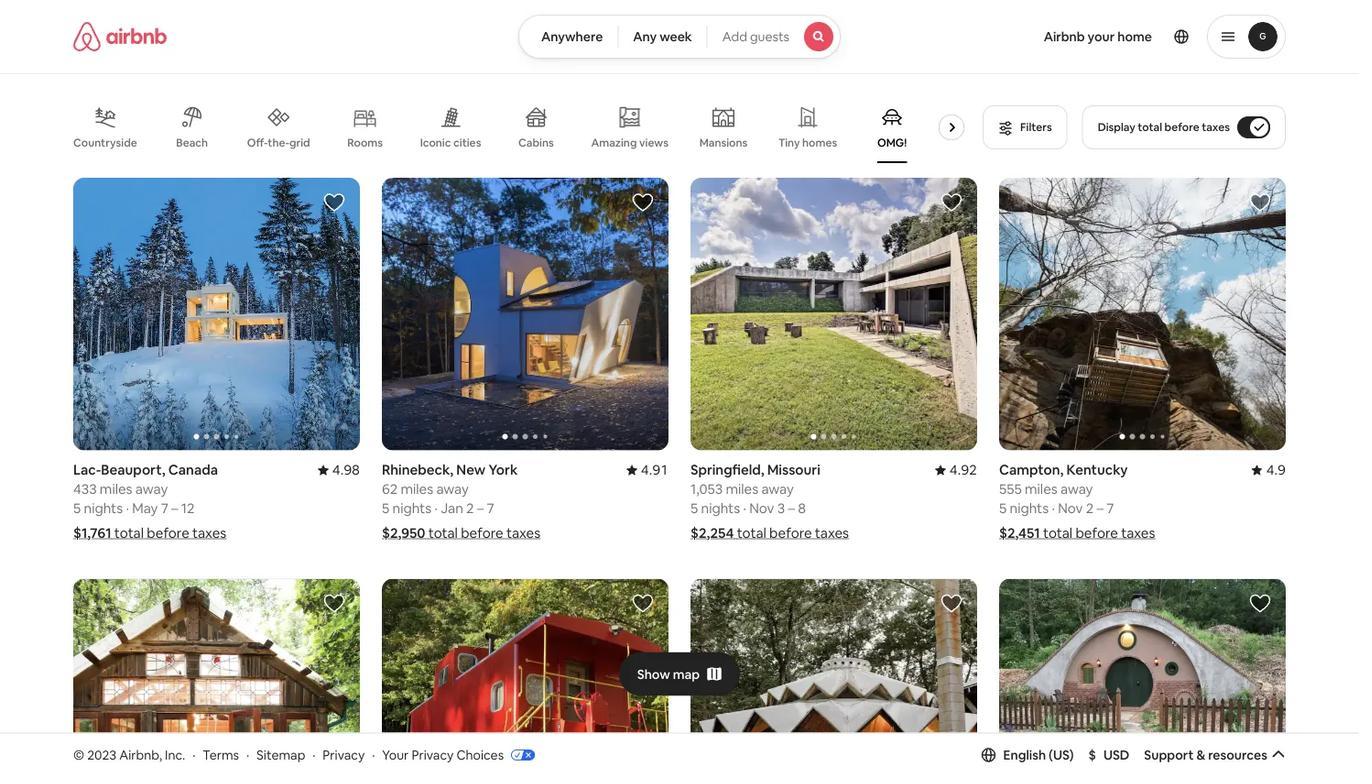 Task type: locate. For each thing, give the bounding box(es) containing it.
5 down 62
[[382, 499, 390, 517]]

· left privacy link on the bottom of page
[[313, 746, 316, 763]]

2 5 from the left
[[382, 499, 390, 517]]

2 nights from the left
[[393, 499, 432, 517]]

add to wishlist: copper hill, virginia image
[[632, 592, 654, 614]]

springfield, missouri 1,053 miles away 5 nights · nov 3 – 8 $2,254 total before taxes
[[691, 461, 850, 542]]

1 miles from the left
[[100, 480, 132, 498]]

1 nov from the left
[[750, 499, 775, 517]]

total down the jan
[[429, 524, 458, 542]]

away down the kentucky
[[1061, 480, 1094, 498]]

nights inside rhinebeck, new york 62 miles away 5 nights · jan 2 – 7 $2,950 total before taxes
[[393, 499, 432, 517]]

7 inside campton, kentucky 555 miles away 5 nights · nov 2 – 7 $2,451 total before taxes
[[1107, 499, 1115, 517]]

add to wishlist: springfield, missouri image
[[941, 192, 963, 214]]

total inside springfield, missouri 1,053 miles away 5 nights · nov 3 – 8 $2,254 total before taxes
[[737, 524, 767, 542]]

cabins
[[519, 136, 554, 150]]

· left 3
[[744, 499, 747, 517]]

7
[[161, 499, 168, 517], [487, 499, 495, 517], [1107, 499, 1115, 517]]

add to wishlist: rhinebeck, new york image
[[632, 192, 654, 214]]

before down the kentucky
[[1076, 524, 1119, 542]]

away inside rhinebeck, new york 62 miles away 5 nights · jan 2 – 7 $2,950 total before taxes
[[437, 480, 469, 498]]

nights down 433 at the left bottom of the page
[[84, 499, 123, 517]]

· inside rhinebeck, new york 62 miles away 5 nights · jan 2 – 7 $2,950 total before taxes
[[435, 499, 438, 517]]

2 horizontal spatial 7
[[1107, 499, 1115, 517]]

total inside campton, kentucky 555 miles away 5 nights · nov 2 – 7 $2,451 total before taxes
[[1044, 524, 1073, 542]]

group
[[73, 92, 972, 163], [73, 178, 360, 450], [382, 178, 669, 450], [691, 178, 978, 450], [1000, 178, 1287, 450], [73, 579, 360, 777], [382, 579, 669, 777], [691, 579, 978, 777], [1000, 579, 1287, 777]]

3 7 from the left
[[1107, 499, 1115, 517]]

before right display on the top of the page
[[1165, 120, 1200, 134]]

usd
[[1104, 747, 1130, 763]]

support & resources button
[[1145, 747, 1287, 763]]

campton,
[[1000, 461, 1064, 479]]

– right the jan
[[477, 499, 484, 517]]

4 nights from the left
[[1010, 499, 1049, 517]]

nov inside springfield, missouri 1,053 miles away 5 nights · nov 3 – 8 $2,254 total before taxes
[[750, 499, 775, 517]]

5 down 433 at the left bottom of the page
[[73, 499, 81, 517]]

york
[[489, 461, 518, 479]]

3 5 from the left
[[691, 499, 699, 517]]

display
[[1098, 120, 1136, 134]]

before down 12
[[147, 524, 189, 542]]

1 horizontal spatial 2
[[1087, 499, 1094, 517]]

3 – from the left
[[789, 499, 795, 517]]

nov
[[750, 499, 775, 517], [1059, 499, 1084, 517]]

nov for nov 2 – 7
[[1059, 499, 1084, 517]]

may
[[132, 499, 158, 517]]

4.92 out of 5 average rating image
[[935, 461, 978, 479]]

2 7 from the left
[[487, 499, 495, 517]]

0 horizontal spatial 7
[[161, 499, 168, 517]]

tiny homes
[[779, 136, 838, 150]]

total
[[1138, 120, 1163, 134], [114, 524, 144, 542], [429, 524, 458, 542], [737, 524, 767, 542], [1044, 524, 1073, 542]]

5 inside campton, kentucky 555 miles away 5 nights · nov 2 – 7 $2,451 total before taxes
[[1000, 499, 1007, 517]]

– right 3
[[789, 499, 795, 517]]

nights inside springfield, missouri 1,053 miles away 5 nights · nov 3 – 8 $2,254 total before taxes
[[702, 499, 741, 517]]

4.9 out of 5 average rating image
[[1252, 461, 1287, 479]]

5 down 1,053
[[691, 499, 699, 517]]

0 horizontal spatial nov
[[750, 499, 775, 517]]

away up may
[[135, 480, 168, 498]]

mansions
[[700, 136, 748, 150]]

nights up the $2,950
[[393, 499, 432, 517]]

3 miles from the left
[[726, 480, 759, 498]]

lac-
[[73, 461, 101, 479]]

1 nights from the left
[[84, 499, 123, 517]]

campton, kentucky 555 miles away 5 nights · nov 2 – 7 $2,451 total before taxes
[[1000, 461, 1156, 542]]

5
[[73, 499, 81, 517], [382, 499, 390, 517], [691, 499, 699, 517], [1000, 499, 1007, 517]]

add to wishlist: broadway, virginia image
[[1250, 592, 1272, 614]]

None search field
[[519, 15, 841, 59]]

anywhere
[[541, 28, 603, 45]]

4 away from the left
[[1061, 480, 1094, 498]]

before inside campton, kentucky 555 miles away 5 nights · nov 2 – 7 $2,451 total before taxes
[[1076, 524, 1119, 542]]

nights inside lac-beauport, canada 433 miles away 5 nights · may 7 – 12 $1,761 total before taxes
[[84, 499, 123, 517]]

1 horizontal spatial nov
[[1059, 499, 1084, 517]]

total right the $2,254
[[737, 524, 767, 542]]

inc.
[[165, 746, 185, 763]]

1 5 from the left
[[73, 499, 81, 517]]

7 right may
[[161, 499, 168, 517]]

add to wishlist: galena, missouri image
[[941, 592, 963, 614]]

– inside campton, kentucky 555 miles away 5 nights · nov 2 – 7 $2,451 total before taxes
[[1097, 499, 1104, 517]]

total inside display total before taxes button
[[1138, 120, 1163, 134]]

1 2 from the left
[[466, 499, 474, 517]]

2 right the jan
[[466, 499, 474, 517]]

total right display on the top of the page
[[1138, 120, 1163, 134]]

away
[[135, 480, 168, 498], [437, 480, 469, 498], [762, 480, 794, 498], [1061, 480, 1094, 498]]

· right inc.
[[193, 746, 196, 763]]

beauport,
[[101, 461, 165, 479]]

homes
[[803, 136, 838, 150]]

miles down springfield,
[[726, 480, 759, 498]]

3 away from the left
[[762, 480, 794, 498]]

2 – from the left
[[477, 499, 484, 517]]

show map
[[638, 666, 700, 682]]

7 right the jan
[[487, 499, 495, 517]]

2 nov from the left
[[1059, 499, 1084, 517]]

rhinebeck,
[[382, 461, 454, 479]]

$2,254
[[691, 524, 734, 542]]

1 away from the left
[[135, 480, 168, 498]]

4 5 from the left
[[1000, 499, 1007, 517]]

miles inside campton, kentucky 555 miles away 5 nights · nov 2 – 7 $2,451 total before taxes
[[1025, 480, 1058, 498]]

3 nights from the left
[[702, 499, 741, 517]]

before down 3
[[770, 524, 812, 542]]

1 horizontal spatial 7
[[487, 499, 495, 517]]

4 – from the left
[[1097, 499, 1104, 517]]

nights
[[84, 499, 123, 517], [393, 499, 432, 517], [702, 499, 741, 517], [1010, 499, 1049, 517]]

4 miles from the left
[[1025, 480, 1058, 498]]

nights down 1,053
[[702, 499, 741, 517]]

miles inside rhinebeck, new york 62 miles away 5 nights · jan 2 – 7 $2,950 total before taxes
[[401, 480, 434, 498]]

before
[[1165, 120, 1200, 134], [147, 524, 189, 542], [461, 524, 504, 542], [770, 524, 812, 542], [1076, 524, 1119, 542]]

–
[[171, 499, 178, 517], [477, 499, 484, 517], [789, 499, 795, 517], [1097, 499, 1104, 517]]

nov for nov 3 – 8
[[750, 499, 775, 517]]

4.91 out of 5 average rating image
[[627, 461, 669, 479]]

before down the jan
[[461, 524, 504, 542]]

5 down '555'
[[1000, 499, 1007, 517]]

privacy left your
[[323, 746, 365, 763]]

cities
[[454, 135, 481, 150]]

· left the jan
[[435, 499, 438, 517]]

before inside rhinebeck, new york 62 miles away 5 nights · jan 2 – 7 $2,950 total before taxes
[[461, 524, 504, 542]]

– left 12
[[171, 499, 178, 517]]

total right $2,451
[[1044, 524, 1073, 542]]

add
[[723, 28, 748, 45]]

privacy
[[323, 746, 365, 763], [412, 746, 454, 763]]

$
[[1089, 747, 1097, 763]]

nov left 3
[[750, 499, 775, 517]]

2 miles from the left
[[401, 480, 434, 498]]

iconic
[[420, 135, 451, 150]]

$ usd
[[1089, 747, 1130, 763]]

away up the jan
[[437, 480, 469, 498]]

canada
[[168, 461, 218, 479]]

total inside lac-beauport, canada 433 miles away 5 nights · may 7 – 12 $1,761 total before taxes
[[114, 524, 144, 542]]

privacy right your
[[412, 746, 454, 763]]

62
[[382, 480, 398, 498]]

2 away from the left
[[437, 480, 469, 498]]

2 down the kentucky
[[1087, 499, 1094, 517]]

miles down the rhinebeck,
[[401, 480, 434, 498]]

– inside lac-beauport, canada 433 miles away 5 nights · may 7 – 12 $1,761 total before taxes
[[171, 499, 178, 517]]

miles
[[100, 480, 132, 498], [401, 480, 434, 498], [726, 480, 759, 498], [1025, 480, 1058, 498]]

away up 3
[[762, 480, 794, 498]]

7 down the kentucky
[[1107, 499, 1115, 517]]

rhinebeck, new york 62 miles away 5 nights · jan 2 – 7 $2,950 total before taxes
[[382, 461, 541, 542]]

nights inside campton, kentucky 555 miles away 5 nights · nov 2 – 7 $2,451 total before taxes
[[1010, 499, 1049, 517]]

any week button
[[618, 15, 708, 59]]

nov inside campton, kentucky 555 miles away 5 nights · nov 2 – 7 $2,451 total before taxes
[[1059, 499, 1084, 517]]

0 horizontal spatial privacy
[[323, 746, 365, 763]]

·
[[126, 499, 129, 517], [435, 499, 438, 517], [744, 499, 747, 517], [1052, 499, 1056, 517], [193, 746, 196, 763], [246, 746, 249, 763], [313, 746, 316, 763], [372, 746, 375, 763]]

total down may
[[114, 524, 144, 542]]

$1,761
[[73, 524, 111, 542]]

1 – from the left
[[171, 499, 178, 517]]

english
[[1004, 747, 1047, 763]]

2 2 from the left
[[1087, 499, 1094, 517]]

nov down the kentucky
[[1059, 499, 1084, 517]]

· down campton,
[[1052, 499, 1056, 517]]

your privacy choices link
[[382, 746, 535, 764]]

miles down campton,
[[1025, 480, 1058, 498]]

nights up $2,451
[[1010, 499, 1049, 517]]

1 horizontal spatial privacy
[[412, 746, 454, 763]]

· left may
[[126, 499, 129, 517]]

miles down beauport,
[[100, 480, 132, 498]]

filters
[[1021, 120, 1053, 134]]

5 inside springfield, missouri 1,053 miles away 5 nights · nov 3 – 8 $2,254 total before taxes
[[691, 499, 699, 517]]

omg!
[[878, 136, 907, 150]]

0 horizontal spatial 2
[[466, 499, 474, 517]]

before inside lac-beauport, canada 433 miles away 5 nights · may 7 – 12 $1,761 total before taxes
[[147, 524, 189, 542]]

· inside springfield, missouri 1,053 miles away 5 nights · nov 3 – 8 $2,254 total before taxes
[[744, 499, 747, 517]]

1 7 from the left
[[161, 499, 168, 517]]

· right terms on the bottom left of page
[[246, 746, 249, 763]]

– down the kentucky
[[1097, 499, 1104, 517]]



Task type: vqa. For each thing, say whether or not it's contained in the screenshot.


Task type: describe. For each thing, give the bounding box(es) containing it.
your
[[382, 746, 409, 763]]

total inside rhinebeck, new york 62 miles away 5 nights · jan 2 – 7 $2,950 total before taxes
[[429, 524, 458, 542]]

countryside
[[73, 136, 137, 150]]

· inside lac-beauport, canada 433 miles away 5 nights · may 7 – 12 $1,761 total before taxes
[[126, 499, 129, 517]]

display total before taxes button
[[1083, 105, 1287, 149]]

your
[[1088, 28, 1115, 45]]

none search field containing anywhere
[[519, 15, 841, 59]]

$2,451
[[1000, 524, 1041, 542]]

resources
[[1209, 747, 1268, 763]]

grid
[[290, 135, 310, 150]]

before inside button
[[1165, 120, 1200, 134]]

support & resources
[[1145, 747, 1268, 763]]

map
[[673, 666, 700, 682]]

guests
[[750, 28, 790, 45]]

support
[[1145, 747, 1194, 763]]

add to wishlist: lumberton, texas image
[[323, 592, 345, 614]]

8
[[798, 499, 806, 517]]

7 inside lac-beauport, canada 433 miles away 5 nights · may 7 – 12 $1,761 total before taxes
[[161, 499, 168, 517]]

show
[[638, 666, 671, 682]]

7 inside rhinebeck, new york 62 miles away 5 nights · jan 2 – 7 $2,950 total before taxes
[[487, 499, 495, 517]]

2 inside rhinebeck, new york 62 miles away 5 nights · jan 2 – 7 $2,950 total before taxes
[[466, 499, 474, 517]]

rooms
[[348, 136, 383, 150]]

profile element
[[863, 0, 1287, 73]]

home
[[1118, 28, 1153, 45]]

new
[[457, 461, 486, 479]]

12
[[181, 499, 195, 517]]

airbnb your home link
[[1033, 17, 1164, 56]]

off-
[[247, 135, 268, 150]]

views
[[640, 135, 669, 150]]

4.91
[[641, 461, 669, 479]]

springfield,
[[691, 461, 765, 479]]

amazing
[[591, 135, 637, 150]]

airbnb,
[[119, 746, 162, 763]]

display total before taxes
[[1098, 120, 1231, 134]]

terms · sitemap · privacy ·
[[203, 746, 375, 763]]

taxes inside button
[[1202, 120, 1231, 134]]

sitemap
[[257, 746, 305, 763]]

· left your
[[372, 746, 375, 763]]

add guests
[[723, 28, 790, 45]]

4.9
[[1267, 461, 1287, 479]]

airbnb your home
[[1044, 28, 1153, 45]]

any week
[[633, 28, 693, 45]]

beach
[[176, 136, 208, 150]]

(us)
[[1049, 747, 1075, 763]]

miles inside lac-beauport, canada 433 miles away 5 nights · may 7 – 12 $1,761 total before taxes
[[100, 480, 132, 498]]

any
[[633, 28, 657, 45]]

– inside springfield, missouri 1,053 miles away 5 nights · nov 3 – 8 $2,254 total before taxes
[[789, 499, 795, 517]]

&
[[1197, 747, 1206, 763]]

off-the-grid
[[247, 135, 310, 150]]

jan
[[441, 499, 463, 517]]

4.98
[[332, 461, 360, 479]]

english (us) button
[[982, 747, 1075, 763]]

add to wishlist: lac-beauport, canada image
[[323, 192, 345, 214]]

· inside campton, kentucky 555 miles away 5 nights · nov 2 – 7 $2,451 total before taxes
[[1052, 499, 1056, 517]]

2 inside campton, kentucky 555 miles away 5 nights · nov 2 – 7 $2,451 total before taxes
[[1087, 499, 1094, 517]]

– inside rhinebeck, new york 62 miles away 5 nights · jan 2 – 7 $2,950 total before taxes
[[477, 499, 484, 517]]

2 privacy from the left
[[412, 746, 454, 763]]

show map button
[[619, 652, 741, 696]]

add guests button
[[707, 15, 841, 59]]

taxes inside lac-beauport, canada 433 miles away 5 nights · may 7 – 12 $1,761 total before taxes
[[192, 524, 227, 542]]

kentucky
[[1067, 461, 1128, 479]]

4.92
[[950, 461, 978, 479]]

© 2023 airbnb, inc. ·
[[73, 746, 196, 763]]

5 inside lac-beauport, canada 433 miles away 5 nights · may 7 – 12 $1,761 total before taxes
[[73, 499, 81, 517]]

add to wishlist: campton, kentucky image
[[1250, 192, 1272, 214]]

433
[[73, 480, 97, 498]]

week
[[660, 28, 693, 45]]

$2,950
[[382, 524, 426, 542]]

taxes inside springfield, missouri 1,053 miles away 5 nights · nov 3 – 8 $2,254 total before taxes
[[815, 524, 850, 542]]

away inside campton, kentucky 555 miles away 5 nights · nov 2 – 7 $2,451 total before taxes
[[1061, 480, 1094, 498]]

away inside springfield, missouri 1,053 miles away 5 nights · nov 3 – 8 $2,254 total before taxes
[[762, 480, 794, 498]]

terms link
[[203, 746, 239, 763]]

airbnb
[[1044, 28, 1086, 45]]

anywhere button
[[519, 15, 619, 59]]

taxes inside rhinebeck, new york 62 miles away 5 nights · jan 2 – 7 $2,950 total before taxes
[[507, 524, 541, 542]]

3
[[778, 499, 786, 517]]

english (us)
[[1004, 747, 1075, 763]]

missouri
[[768, 461, 821, 479]]

privacy link
[[323, 746, 365, 763]]

amazing views
[[591, 135, 669, 150]]

4.98 out of 5 average rating image
[[318, 461, 360, 479]]

1,053
[[691, 480, 723, 498]]

2023
[[87, 746, 117, 763]]

miles inside springfield, missouri 1,053 miles away 5 nights · nov 3 – 8 $2,254 total before taxes
[[726, 480, 759, 498]]

1 privacy from the left
[[323, 746, 365, 763]]

terms
[[203, 746, 239, 763]]

©
[[73, 746, 84, 763]]

iconic cities
[[420, 135, 481, 150]]

sitemap link
[[257, 746, 305, 763]]

lac-beauport, canada 433 miles away 5 nights · may 7 – 12 $1,761 total before taxes
[[73, 461, 227, 542]]

your privacy choices
[[382, 746, 504, 763]]

555
[[1000, 480, 1022, 498]]

away inside lac-beauport, canada 433 miles away 5 nights · may 7 – 12 $1,761 total before taxes
[[135, 480, 168, 498]]

filters button
[[983, 105, 1068, 149]]

5 inside rhinebeck, new york 62 miles away 5 nights · jan 2 – 7 $2,950 total before taxes
[[382, 499, 390, 517]]

taxes inside campton, kentucky 555 miles away 5 nights · nov 2 – 7 $2,451 total before taxes
[[1122, 524, 1156, 542]]

choices
[[457, 746, 504, 763]]

tiny
[[779, 136, 800, 150]]

before inside springfield, missouri 1,053 miles away 5 nights · nov 3 – 8 $2,254 total before taxes
[[770, 524, 812, 542]]

the-
[[268, 135, 290, 150]]

group containing off-the-grid
[[73, 92, 972, 163]]



